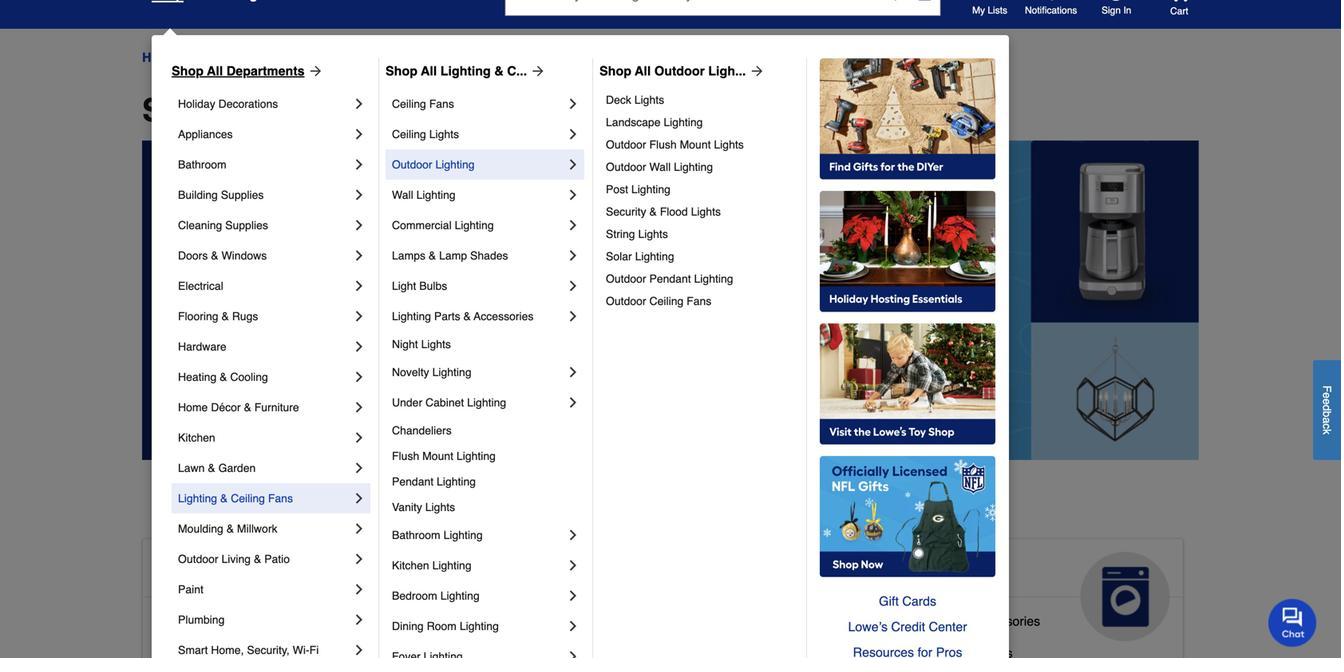 Task type: locate. For each thing, give the bounding box(es) containing it.
1 horizontal spatial arrow right image
[[527, 63, 547, 79]]

flush down the chandeliers
[[392, 450, 420, 463]]

chat invite button image
[[1269, 598, 1318, 647]]

room
[[427, 620, 457, 633]]

shop up holiday
[[172, 64, 204, 78]]

1 horizontal spatial accessories
[[972, 614, 1041, 629]]

commercial
[[392, 219, 452, 232]]

parts inside lighting parts & accessories link
[[434, 310, 461, 323]]

departments for shop
[[227, 64, 305, 78]]

lights down security & flood lights
[[639, 228, 668, 240]]

chevron right image for novelty lighting
[[566, 364, 582, 380]]

1 vertical spatial accessible
[[156, 614, 217, 629]]

departments up holiday decorations
[[192, 50, 265, 65]]

building supplies
[[178, 189, 264, 201]]

2 horizontal spatial fans
[[687, 295, 712, 308]]

c
[[1322, 423, 1334, 429]]

appliances up 'cards'
[[868, 558, 987, 584]]

lights up the novelty lighting
[[421, 338, 451, 351]]

supplies up windows
[[225, 219, 268, 232]]

bedroom lighting link
[[392, 581, 566, 611]]

1 vertical spatial appliances
[[868, 558, 987, 584]]

0 horizontal spatial fans
[[268, 492, 293, 505]]

& right doors
[[211, 249, 219, 262]]

fans inside outdoor ceiling fans link
[[687, 295, 712, 308]]

lighting down flush mount lighting
[[437, 475, 476, 488]]

appliance parts & accessories link
[[868, 610, 1041, 642]]

chevron right image for bathroom lighting
[[566, 527, 582, 543]]

& down the light bulbs link
[[464, 310, 471, 323]]

Search Query text field
[[506, 0, 869, 15]]

shop all outdoor ligh... link
[[600, 62, 766, 81]]

lighting & ceiling fans link
[[178, 483, 351, 514]]

cart
[[1171, 5, 1189, 17]]

appliances image
[[1081, 552, 1171, 641]]

bathroom lighting link
[[392, 520, 566, 550]]

2 vertical spatial supplies
[[569, 639, 618, 654]]

smart
[[178, 644, 208, 657]]

1 horizontal spatial appliances link
[[855, 539, 1184, 641]]

landscape
[[606, 116, 661, 129]]

bathroom up smart home, security, wi-fi
[[220, 614, 276, 629]]

kitchen inside "link"
[[392, 559, 430, 572]]

lighting up 'dining room lighting'
[[441, 590, 480, 602]]

decorations
[[219, 97, 278, 110]]

0 horizontal spatial mount
[[423, 450, 454, 463]]

0 vertical spatial fans
[[430, 97, 454, 110]]

departments
[[192, 50, 265, 65], [227, 64, 305, 78], [279, 92, 475, 129]]

all for shop all departments
[[207, 64, 223, 78]]

chevron right image
[[351, 126, 367, 142], [566, 126, 582, 142], [351, 157, 367, 173], [351, 217, 367, 233], [351, 248, 367, 264], [566, 278, 582, 294], [351, 308, 367, 324], [566, 308, 582, 324], [566, 364, 582, 380], [351, 369, 367, 385], [566, 395, 582, 411], [351, 399, 367, 415], [351, 460, 367, 476], [351, 490, 367, 506], [351, 521, 367, 537], [566, 527, 582, 543], [566, 588, 582, 604], [351, 612, 367, 628]]

0 vertical spatial accessible
[[156, 558, 273, 584]]

& left "lamp"
[[429, 249, 436, 262]]

chevron right image for building supplies
[[351, 187, 367, 203]]

parts inside appliance parts & accessories link
[[927, 614, 957, 629]]

lighting up under cabinet lighting
[[433, 366, 472, 379]]

arrow right image inside the "shop all outdoor ligh..." link
[[746, 63, 766, 79]]

0 horizontal spatial shop
[[172, 64, 204, 78]]

& left pet
[[592, 558, 609, 584]]

all up holiday decorations
[[207, 64, 223, 78]]

lights for string lights
[[639, 228, 668, 240]]

lighting down "outdoor lighting"
[[417, 189, 456, 201]]

0 horizontal spatial kitchen
[[178, 431, 215, 444]]

& right lawn
[[208, 462, 215, 474]]

moulding & millwork
[[178, 522, 278, 535]]

lights up "outdoor lighting"
[[430, 128, 459, 141]]

2 vertical spatial home
[[279, 558, 341, 584]]

accessible bathroom
[[156, 614, 276, 629]]

lamp
[[439, 249, 467, 262]]

& left 'flood'
[[650, 205, 657, 218]]

f e e d b a c k button
[[1314, 360, 1342, 460]]

& inside animal & pet care
[[592, 558, 609, 584]]

doors & windows
[[178, 249, 267, 262]]

cabinet
[[426, 396, 464, 409]]

1 horizontal spatial home
[[178, 401, 208, 414]]

1 vertical spatial appliances link
[[855, 539, 1184, 641]]

accessible for accessible home
[[156, 558, 273, 584]]

lighting inside post lighting link
[[632, 183, 671, 196]]

lighting inside solar lighting link
[[635, 250, 675, 263]]

chevron right image for dining room lighting
[[566, 618, 582, 634]]

supplies for livestock supplies
[[569, 639, 618, 654]]

garden
[[219, 462, 256, 474]]

lights down landscape lighting link
[[714, 138, 744, 151]]

home
[[142, 50, 178, 65], [178, 401, 208, 414], [279, 558, 341, 584]]

shop all lighting & c... link
[[386, 62, 547, 81]]

holiday decorations
[[178, 97, 278, 110]]

1 vertical spatial pendant
[[392, 475, 434, 488]]

shades
[[471, 249, 508, 262]]

chevron right image for commercial lighting
[[566, 217, 582, 233]]

shop
[[142, 92, 222, 129]]

chevron right image for lighting & ceiling fans
[[351, 490, 367, 506]]

fans inside lighting & ceiling fans link
[[268, 492, 293, 505]]

outdoor for outdoor pendant lighting
[[606, 272, 647, 285]]

0 horizontal spatial arrow right image
[[305, 63, 324, 79]]

3 arrow right image from the left
[[746, 63, 766, 79]]

lighting down wall lighting link
[[455, 219, 494, 232]]

1 vertical spatial supplies
[[225, 219, 268, 232]]

1 vertical spatial wall
[[392, 189, 414, 201]]

appliance parts & accessories
[[868, 614, 1041, 629]]

wall up 'commercial'
[[392, 189, 414, 201]]

supplies right livestock
[[569, 639, 618, 654]]

in
[[1124, 5, 1132, 16]]

ceiling lights
[[392, 128, 459, 141]]

0 vertical spatial appliances
[[178, 128, 233, 141]]

lighting up the night
[[392, 310, 431, 323]]

1 horizontal spatial shop
[[386, 64, 418, 78]]

lighting up moulding
[[178, 492, 217, 505]]

0 vertical spatial bathroom
[[178, 158, 227, 171]]

accessible up smart
[[156, 614, 217, 629]]

all for shop all lighting & c...
[[421, 64, 437, 78]]

notifications
[[1026, 5, 1078, 16]]

chevron right image for home décor & furniture
[[351, 399, 367, 415]]

accessories right center
[[972, 614, 1041, 629]]

all for shop all departments
[[230, 92, 271, 129]]

millwork
[[237, 522, 278, 535]]

hardware
[[178, 340, 227, 353]]

security & flood lights
[[606, 205, 721, 218]]

flush mount lighting
[[392, 450, 496, 463]]

pendant up vanity
[[392, 475, 434, 488]]

home,
[[211, 644, 244, 657]]

all inside "link"
[[207, 64, 223, 78]]

lighting inside the pendant lighting link
[[437, 475, 476, 488]]

arrow right image up deck lights link
[[746, 63, 766, 79]]

fans
[[430, 97, 454, 110], [687, 295, 712, 308], [268, 492, 293, 505]]

chevron right image for flooring & rugs
[[351, 308, 367, 324]]

0 vertical spatial home
[[142, 50, 178, 65]]

credit
[[892, 619, 926, 634]]

lighting down outdoor flush mount lights link
[[674, 161, 713, 173]]

shop all outdoor ligh...
[[600, 64, 746, 78]]

bathroom
[[178, 158, 227, 171], [392, 529, 441, 542], [220, 614, 276, 629]]

3 shop from the left
[[600, 64, 632, 78]]

heating & cooling
[[178, 371, 268, 383]]

outdoor ceiling fans link
[[606, 290, 796, 312]]

wall down 'outdoor flush mount lights'
[[650, 161, 671, 173]]

lighting inside shop all lighting & c... link
[[441, 64, 491, 78]]

lighting down chandeliers "link"
[[457, 450, 496, 463]]

0 vertical spatial parts
[[434, 310, 461, 323]]

lighting inside outdoor lighting link
[[436, 158, 475, 171]]

chevron right image for lamps & lamp shades
[[566, 248, 582, 264]]

chevron right image for doors & windows
[[351, 248, 367, 264]]

home inside home décor & furniture link
[[178, 401, 208, 414]]

appliances down holiday
[[178, 128, 233, 141]]

lighting down outdoor wall lighting at the top of the page
[[632, 183, 671, 196]]

bedroom lighting
[[392, 590, 480, 602]]

shop up ceiling fans
[[386, 64, 418, 78]]

lighting down bathroom lighting
[[433, 559, 472, 572]]

fans up ceiling lights
[[430, 97, 454, 110]]

arrow right image inside the shop all departments "link"
[[305, 63, 324, 79]]

supplies up cleaning supplies
[[221, 189, 264, 201]]

pendant up outdoor ceiling fans
[[650, 272, 691, 285]]

ceiling down outdoor pendant lighting
[[650, 295, 684, 308]]

& left patio
[[254, 553, 261, 566]]

gift cards
[[879, 594, 937, 609]]

departments inside "link"
[[227, 64, 305, 78]]

enjoy savings year-round. no matter what you're shopping for, find what you need at a great price. image
[[142, 141, 1200, 460]]

1 horizontal spatial pendant
[[650, 272, 691, 285]]

lamps & lamp shades
[[392, 249, 508, 262]]

parts down 'cards'
[[927, 614, 957, 629]]

2 accessible from the top
[[156, 614, 217, 629]]

arrow right image inside shop all lighting & c... link
[[527, 63, 547, 79]]

0 vertical spatial accessories
[[474, 310, 534, 323]]

arrow right image up ceiling fans link
[[527, 63, 547, 79]]

lighting inside dining room lighting link
[[460, 620, 499, 633]]

0 vertical spatial pendant
[[650, 272, 691, 285]]

chevron right image for cleaning supplies
[[351, 217, 367, 233]]

security
[[606, 205, 647, 218]]

lights for vanity lights
[[426, 501, 455, 514]]

0 vertical spatial flush
[[650, 138, 677, 151]]

lights down pendant lighting
[[426, 501, 455, 514]]

commercial lighting
[[392, 219, 494, 232]]

paint link
[[178, 574, 351, 605]]

electrical
[[178, 280, 223, 292]]

lamps & lamp shades link
[[392, 240, 566, 271]]

accessories
[[474, 310, 534, 323], [972, 614, 1041, 629]]

accessories up night lights link
[[474, 310, 534, 323]]

outdoor pendant lighting link
[[606, 268, 796, 290]]

2 horizontal spatial home
[[279, 558, 341, 584]]

lighting down solar lighting link
[[695, 272, 734, 285]]

ligh...
[[709, 64, 746, 78]]

& right décor on the left
[[244, 401, 251, 414]]

0 vertical spatial mount
[[680, 138, 711, 151]]

accessories for lighting parts & accessories
[[474, 310, 534, 323]]

lighting down bedroom lighting "link"
[[460, 620, 499, 633]]

1 e from the top
[[1322, 392, 1334, 399]]

1 arrow right image from the left
[[305, 63, 324, 79]]

solar
[[606, 250, 632, 263]]

accessible down moulding
[[156, 558, 273, 584]]

chevron right image for moulding & millwork
[[351, 521, 367, 537]]

shop all lighting & c...
[[386, 64, 527, 78]]

night lights link
[[392, 331, 582, 357]]

None search field
[[505, 0, 941, 31]]

lighting inside bedroom lighting "link"
[[441, 590, 480, 602]]

home décor & furniture
[[178, 401, 299, 414]]

2 arrow right image from the left
[[527, 63, 547, 79]]

lighting & ceiling fans
[[178, 492, 293, 505]]

1 vertical spatial fans
[[687, 295, 712, 308]]

chevron right image for bathroom
[[351, 157, 367, 173]]

holiday hosting essentials. image
[[820, 191, 996, 312]]

departments up holiday decorations link
[[227, 64, 305, 78]]

kitchen up lawn
[[178, 431, 215, 444]]

chandeliers
[[392, 424, 452, 437]]

lights for ceiling lights
[[430, 128, 459, 141]]

kitchen lighting
[[392, 559, 472, 572]]

1 horizontal spatial kitchen
[[392, 559, 430, 572]]

livestock supplies link
[[512, 636, 618, 658]]

lighting up ceiling fans link
[[441, 64, 491, 78]]

chevron right image for bedroom lighting
[[566, 588, 582, 604]]

& up moulding & millwork
[[220, 492, 228, 505]]

departments up "outdoor lighting"
[[279, 92, 475, 129]]

lighting inside bathroom lighting link
[[444, 529, 483, 542]]

lighting inside lighting & ceiling fans link
[[178, 492, 217, 505]]

arrow right image
[[305, 63, 324, 79], [527, 63, 547, 79], [746, 63, 766, 79]]

e up b
[[1322, 399, 1334, 405]]

patio
[[265, 553, 290, 566]]

outdoor lighting
[[392, 158, 475, 171]]

all up deck lights
[[635, 64, 651, 78]]

0 horizontal spatial home
[[142, 50, 178, 65]]

shop inside "link"
[[172, 64, 204, 78]]

string
[[606, 228, 636, 240]]

fi
[[310, 644, 319, 657]]

1 accessible from the top
[[156, 558, 273, 584]]

all down the shop all departments "link"
[[230, 92, 271, 129]]

1 horizontal spatial mount
[[680, 138, 711, 151]]

bathroom for bathroom
[[178, 158, 227, 171]]

lights up landscape lighting
[[635, 93, 665, 106]]

fans inside ceiling fans link
[[430, 97, 454, 110]]

supplies for cleaning supplies
[[225, 219, 268, 232]]

home for home
[[142, 50, 178, 65]]

bathroom up building
[[178, 158, 227, 171]]

e up the d
[[1322, 392, 1334, 399]]

arrow right image for shop all lighting & c...
[[527, 63, 547, 79]]

0 vertical spatial wall
[[650, 161, 671, 173]]

lighting up 'outdoor flush mount lights'
[[664, 116, 703, 129]]

kitchen link
[[178, 423, 351, 453]]

shop up deck
[[600, 64, 632, 78]]

lighting up outdoor pendant lighting
[[635, 250, 675, 263]]

0 horizontal spatial flush
[[392, 450, 420, 463]]

dining room lighting link
[[392, 611, 566, 641]]

landscape lighting link
[[606, 111, 796, 133]]

departments for shop
[[279, 92, 475, 129]]

1 horizontal spatial parts
[[927, 614, 957, 629]]

kitchen up "bedroom"
[[392, 559, 430, 572]]

0 horizontal spatial parts
[[434, 310, 461, 323]]

1 horizontal spatial fans
[[430, 97, 454, 110]]

lighting inside outdoor wall lighting link
[[674, 161, 713, 173]]

0 vertical spatial kitchen
[[178, 431, 215, 444]]

livestock
[[512, 639, 565, 654]]

chevron right image for outdoor living & patio
[[351, 551, 367, 567]]

fans down outdoor pendant lighting link
[[687, 295, 712, 308]]

0 horizontal spatial accessories
[[474, 310, 534, 323]]

chevron right image for light bulbs
[[566, 278, 582, 294]]

lighting inside lighting parts & accessories link
[[392, 310, 431, 323]]

0 vertical spatial appliances link
[[178, 119, 351, 149]]

appliances
[[178, 128, 233, 141], [868, 558, 987, 584]]

arrow right image up shop all departments at the left top of the page
[[305, 63, 324, 79]]

lighting up chandeliers "link"
[[467, 396, 507, 409]]

lights for deck lights
[[635, 93, 665, 106]]

2 horizontal spatial arrow right image
[[746, 63, 766, 79]]

lights for night lights
[[421, 338, 451, 351]]

bathroom down vanity lights
[[392, 529, 441, 542]]

chevron right image for under cabinet lighting
[[566, 395, 582, 411]]

accessible home
[[156, 558, 341, 584]]

chevron right image for electrical
[[351, 278, 367, 294]]

outdoor wall lighting
[[606, 161, 713, 173]]

1 vertical spatial accessories
[[972, 614, 1041, 629]]

k
[[1322, 429, 1334, 435]]

bathroom link
[[178, 149, 351, 180]]

parts down bulbs
[[434, 310, 461, 323]]

commercial lighting link
[[392, 210, 566, 240]]

1 vertical spatial bathroom
[[392, 529, 441, 542]]

lighting up wall lighting link
[[436, 158, 475, 171]]

1 vertical spatial home
[[178, 401, 208, 414]]

outdoor for outdoor flush mount lights
[[606, 138, 647, 151]]

fans down "lawn & garden" link
[[268, 492, 293, 505]]

lighting up kitchen lighting "link"
[[444, 529, 483, 542]]

2 vertical spatial fans
[[268, 492, 293, 505]]

all up ceiling fans
[[421, 64, 437, 78]]

animal & pet care image
[[725, 552, 815, 641]]

0 vertical spatial supplies
[[221, 189, 264, 201]]

chevron right image for appliances
[[351, 126, 367, 142]]

1 shop from the left
[[172, 64, 204, 78]]

0 horizontal spatial appliances link
[[178, 119, 351, 149]]

2 horizontal spatial shop
[[600, 64, 632, 78]]

chevron right image for lighting parts & accessories
[[566, 308, 582, 324]]

heating
[[178, 371, 217, 383]]

1 vertical spatial parts
[[927, 614, 957, 629]]

0 horizontal spatial appliances
[[178, 128, 233, 141]]

chevron right image
[[351, 96, 367, 112], [566, 96, 582, 112], [566, 157, 582, 173], [351, 187, 367, 203], [566, 187, 582, 203], [566, 217, 582, 233], [566, 248, 582, 264], [351, 278, 367, 294], [351, 339, 367, 355], [351, 430, 367, 446], [351, 551, 367, 567], [566, 558, 582, 574], [351, 582, 367, 597], [566, 618, 582, 634], [351, 642, 367, 658], [566, 649, 582, 658]]

cards
[[903, 594, 937, 609]]

mount up outdoor wall lighting link
[[680, 138, 711, 151]]

mount
[[680, 138, 711, 151], [423, 450, 454, 463]]

home for home décor & furniture
[[178, 401, 208, 414]]

mount up pendant lighting
[[423, 450, 454, 463]]

2 shop from the left
[[386, 64, 418, 78]]

1 vertical spatial kitchen
[[392, 559, 430, 572]]

flush up outdoor wall lighting at the top of the page
[[650, 138, 677, 151]]

shop all departments
[[142, 92, 475, 129]]

2 e from the top
[[1322, 399, 1334, 405]]

lights down post lighting link
[[691, 205, 721, 218]]

outdoor for outdoor living & patio
[[178, 553, 219, 566]]

chevron right image for smart home, security, wi-fi
[[351, 642, 367, 658]]

outdoor living & patio link
[[178, 544, 351, 574]]

bedroom
[[392, 590, 438, 602]]

1 horizontal spatial appliances
[[868, 558, 987, 584]]

accessible home link
[[143, 539, 472, 641]]



Task type: describe. For each thing, give the bounding box(es) containing it.
all for shop all outdoor ligh...
[[635, 64, 651, 78]]

wall lighting link
[[392, 180, 566, 210]]

night lights
[[392, 338, 451, 351]]

kitchen for kitchen lighting
[[392, 559, 430, 572]]

animal & pet care link
[[499, 539, 828, 641]]

chevron right image for kitchen
[[351, 430, 367, 446]]

moulding & millwork link
[[178, 514, 351, 544]]

lowe's
[[849, 619, 888, 634]]

f
[[1322, 385, 1334, 392]]

find gifts for the diyer. image
[[820, 58, 996, 180]]

outdoor flush mount lights
[[606, 138, 744, 151]]

chevron right image for paint
[[351, 582, 367, 597]]

lamps
[[392, 249, 426, 262]]

d
[[1322, 405, 1334, 411]]

accessible bathroom link
[[156, 610, 276, 642]]

chevron right image for heating & cooling
[[351, 369, 367, 385]]

chevron right image for holiday decorations
[[351, 96, 367, 112]]

0 horizontal spatial wall
[[392, 189, 414, 201]]

animal & pet care
[[512, 558, 650, 609]]

lawn & garden
[[178, 462, 256, 474]]

outdoor ceiling fans
[[606, 295, 712, 308]]

chevron right image for ceiling lights
[[566, 126, 582, 142]]

smart home, security, wi-fi link
[[178, 635, 351, 658]]

1 horizontal spatial flush
[[650, 138, 677, 151]]

1 vertical spatial flush
[[392, 450, 420, 463]]

lighting parts & accessories link
[[392, 301, 566, 331]]

shop for shop all lighting & c...
[[386, 64, 418, 78]]

chevron right image for wall lighting
[[566, 187, 582, 203]]

doors & windows link
[[178, 240, 351, 271]]

b
[[1322, 411, 1334, 417]]

night
[[392, 338, 418, 351]]

flush mount lighting link
[[392, 443, 582, 469]]

parts for lighting
[[434, 310, 461, 323]]

lighting inside flush mount lighting link
[[457, 450, 496, 463]]

ceiling up the millwork
[[231, 492, 265, 505]]

kitchen lighting link
[[392, 550, 566, 581]]

pendant lighting link
[[392, 469, 582, 494]]

light bulbs
[[392, 280, 448, 292]]

f e e d b a c k
[[1322, 385, 1334, 435]]

outdoor for outdoor wall lighting
[[606, 161, 647, 173]]

vanity lights
[[392, 501, 455, 514]]

0 horizontal spatial pendant
[[392, 475, 434, 488]]

lists
[[988, 5, 1008, 16]]

arrow right image for shop all departments
[[305, 63, 324, 79]]

outdoor for outdoor ceiling fans
[[606, 295, 647, 308]]

& left the millwork
[[227, 522, 234, 535]]

accessible home image
[[370, 552, 459, 641]]

1 horizontal spatial wall
[[650, 161, 671, 173]]

lawn
[[178, 462, 205, 474]]

light
[[392, 280, 416, 292]]

chevron right image for lawn & garden
[[351, 460, 367, 476]]

camera image
[[917, 0, 933, 2]]

lighting inside kitchen lighting "link"
[[433, 559, 472, 572]]

lighting inside commercial lighting link
[[455, 219, 494, 232]]

outdoor lighting link
[[392, 149, 566, 180]]

visit the lowe's toy shop. image
[[820, 324, 996, 445]]

outdoor for outdoor lighting
[[392, 158, 433, 171]]

arrow right image for shop all outdoor ligh...
[[746, 63, 766, 79]]

& left rugs
[[222, 310, 229, 323]]

lowe's credit center
[[849, 619, 968, 634]]

lighting inside novelty lighting link
[[433, 366, 472, 379]]

living
[[222, 553, 251, 566]]

ceiling down ceiling fans
[[392, 128, 426, 141]]

lighting inside wall lighting link
[[417, 189, 456, 201]]

heating & cooling link
[[178, 362, 351, 392]]

1 vertical spatial mount
[[423, 450, 454, 463]]

lighting inside landscape lighting link
[[664, 116, 703, 129]]

deck lights
[[606, 93, 665, 106]]

parts for appliance
[[927, 614, 957, 629]]

post lighting link
[[606, 178, 796, 200]]

ceiling fans link
[[392, 89, 566, 119]]

2 vertical spatial bathroom
[[220, 614, 276, 629]]

dining room lighting
[[392, 620, 499, 633]]

smart home, security, wi-fi
[[178, 644, 319, 657]]

outdoor living & patio
[[178, 553, 290, 566]]

chevron right image for hardware
[[351, 339, 367, 355]]

holiday
[[178, 97, 215, 110]]

security,
[[247, 644, 290, 657]]

appliance
[[868, 614, 924, 629]]

home inside accessible home link
[[279, 558, 341, 584]]

novelty lighting
[[392, 366, 472, 379]]

décor
[[211, 401, 241, 414]]

my lists
[[973, 5, 1008, 16]]

ceiling up ceiling lights
[[392, 97, 426, 110]]

solar lighting link
[[606, 245, 796, 268]]

lighting inside outdoor pendant lighting link
[[695, 272, 734, 285]]

building supplies link
[[178, 180, 351, 210]]

chevron right image for ceiling fans
[[566, 96, 582, 112]]

under cabinet lighting
[[392, 396, 507, 409]]

home décor & furniture link
[[178, 392, 351, 423]]

shop all departments link
[[172, 62, 324, 81]]

kitchen for kitchen
[[178, 431, 215, 444]]

shop for shop all outdoor ligh...
[[600, 64, 632, 78]]

building
[[178, 189, 218, 201]]

home link
[[142, 48, 178, 67]]

center
[[929, 619, 968, 634]]

flooring
[[178, 310, 219, 323]]

chevron right image for outdoor lighting
[[566, 157, 582, 173]]

security & flood lights link
[[606, 200, 796, 223]]

novelty
[[392, 366, 430, 379]]

shop all departments
[[172, 64, 305, 78]]

post
[[606, 183, 629, 196]]

cart button
[[1149, 0, 1190, 17]]

ceiling lights link
[[392, 119, 566, 149]]

& left the cooling
[[220, 371, 227, 383]]

& right credit
[[961, 614, 969, 629]]

solar lighting
[[606, 250, 675, 263]]

bathroom for bathroom lighting
[[392, 529, 441, 542]]

light bulbs link
[[392, 271, 566, 301]]

post lighting
[[606, 183, 671, 196]]

a
[[1322, 417, 1334, 423]]

bathroom lighting
[[392, 529, 483, 542]]

string lights
[[606, 228, 668, 240]]

chevron right image for plumbing
[[351, 612, 367, 628]]

& left "c..."
[[495, 64, 504, 78]]

bulbs
[[420, 280, 448, 292]]

accessories for appliance parts & accessories
[[972, 614, 1041, 629]]

wi-
[[293, 644, 310, 657]]

supplies for building supplies
[[221, 189, 264, 201]]

chevron right image for kitchen lighting
[[566, 558, 582, 574]]

gift
[[879, 594, 899, 609]]

gift cards link
[[820, 589, 996, 614]]

pet
[[615, 558, 650, 584]]

shop for shop all departments
[[172, 64, 204, 78]]

accessible for accessible bathroom
[[156, 614, 217, 629]]

outdoor wall lighting link
[[606, 156, 796, 178]]

officially licensed n f l gifts. shop now. image
[[820, 456, 996, 578]]

flood
[[660, 205, 688, 218]]

holiday decorations link
[[178, 89, 351, 119]]

lighting inside under cabinet lighting link
[[467, 396, 507, 409]]

under
[[392, 396, 423, 409]]

plumbing link
[[178, 605, 351, 635]]



Task type: vqa. For each thing, say whether or not it's contained in the screenshot.
The "Tubs"
no



